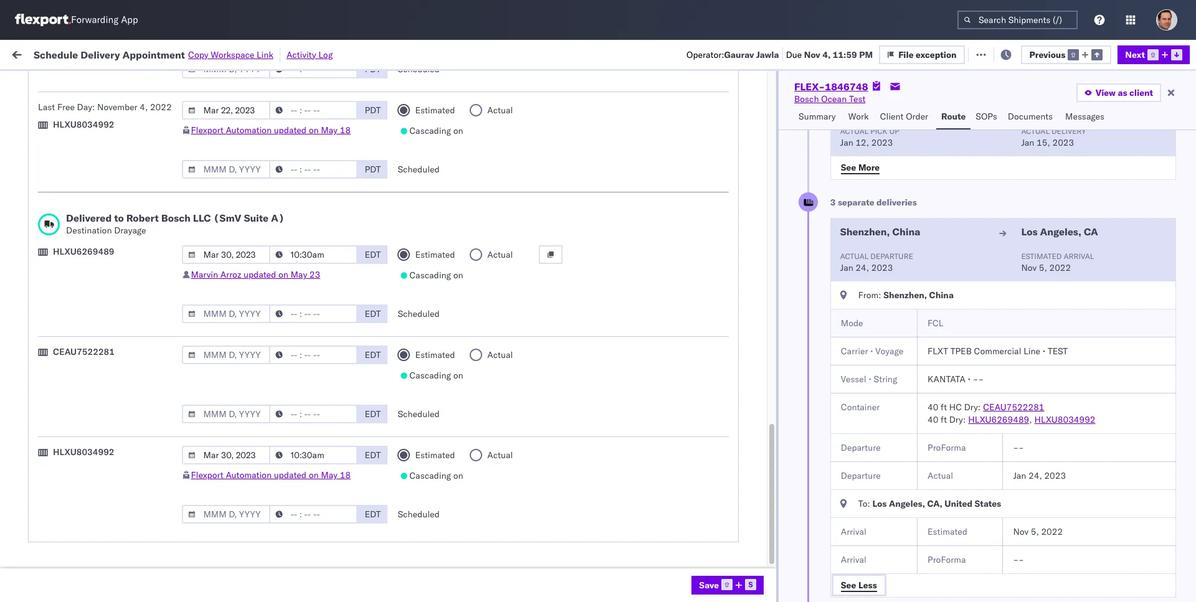 Task type: vqa. For each thing, say whether or not it's contained in the screenshot.
bottom the schedule pickup from rotterdam, netherlands link
yes



Task type: describe. For each thing, give the bounding box(es) containing it.
nov down jan 24, 2023
[[1013, 526, 1029, 538]]

voyage
[[876, 346, 904, 357]]

2 uetu5238478 from the top
[[877, 317, 938, 328]]

pickup for sixth schedule pickup from los angeles, ca button from the bottom of the page
[[68, 179, 95, 190]]

5 integration from the top
[[573, 564, 616, 575]]

10 resize handle column header from the left
[[1125, 97, 1140, 602]]

los for fourth schedule pickup from los angeles, ca button from the top of the page
[[117, 289, 131, 300]]

1 schedule pickup from los angeles, ca button from the top
[[29, 179, 182, 192]]

1 horizontal spatial file exception
[[983, 48, 1041, 60]]

ca for 4th schedule pickup from los angeles, ca button from the bottom of the page
[[170, 234, 182, 245]]

-- for departure
[[1013, 442, 1024, 454]]

8 mmm d, yyyy text field from the top
[[182, 505, 271, 524]]

upload customs clearance documents button for 11:00 pm pst, nov 8, 2022
[[29, 261, 184, 274]]

2 lhuu7894563, uetu5238478 from the top
[[810, 317, 938, 328]]

1 scheduled from the top
[[398, 64, 440, 75]]

netherlands for second schedule pickup from rotterdam, netherlands link from the bottom
[[29, 459, 77, 471]]

11 ocean fcl from the top
[[402, 509, 446, 520]]

log
[[319, 49, 333, 60]]

4 integration test account - karl lagerfeld from the top
[[573, 536, 735, 547]]

2022 inside estimated arrival nov 5, 2022
[[1050, 262, 1071, 274]]

2 ft from the top
[[941, 414, 947, 426]]

1 vertical spatial work
[[848, 111, 869, 122]]

filtered
[[12, 76, 43, 88]]

schedule pickup from los angeles, ca for fourth schedule pickup from los angeles, ca "link" from the top
[[29, 289, 182, 300]]

pdt, down 12:00 am pdt, aug 19, 2022
[[254, 152, 273, 164]]

5 schedule pickup from los angeles, ca link from the top
[[29, 398, 182, 410]]

view
[[1096, 87, 1116, 98]]

work,
[[132, 77, 152, 86]]

see more button
[[833, 158, 887, 177]]

ocean fcl for schedule delivery appointment link related to 11:59 pm pst, dec 13, 2022
[[402, 317, 446, 328]]

confirm for confirm delivery
[[29, 371, 60, 382]]

3 lagerfeld from the top
[[698, 509, 735, 520]]

pst, for second schedule pickup from rotterdam, netherlands link from the bottom
[[248, 454, 267, 465]]

1 gvcu5265864 from the top
[[810, 426, 872, 437]]

2 schedule pickup from los angeles, ca link from the top
[[29, 206, 182, 218]]

3 -- : -- -- text field from the top
[[269, 346, 358, 364]]

edt for -- : -- -- text box for 7th mmm d, yyyy text box
[[365, 450, 381, 461]]

2023 inside actual delivery jan 15, 2023
[[1053, 137, 1074, 148]]

2130384 for schedule pickup from rotterdam, netherlands
[[752, 564, 790, 575]]

1 vertical spatial mode
[[841, 318, 863, 329]]

40 ft hc dry : ceau7522281 40 ft dry : hlxu6269489 , hlxu8034992
[[928, 402, 1096, 426]]

estimated inside estimated arrival nov 5, 2022
[[1021, 252, 1062, 261]]

from for fourth schedule pickup from los angeles, ca "link" from the bottom of the page
[[97, 234, 115, 245]]

schedule delivery appointment link for 11:59 pm pst, dec 13, 2022
[[29, 316, 153, 328]]

see for shenzhen, china
[[841, 580, 856, 591]]

jawla for schedule delivery appointment
[[1091, 152, 1112, 164]]

work button
[[843, 105, 875, 130]]

1 schedule pickup from rotterdam, netherlands link from the top
[[29, 446, 188, 471]]

bosch ocean test link
[[794, 93, 866, 105]]

activity
[[287, 49, 316, 60]]

activity log button
[[287, 47, 333, 62]]

1 -- : -- -- text field from the top
[[269, 60, 358, 79]]

4 resize handle column header from the left
[[467, 97, 482, 602]]

jaehyung choi - test origin agent
[[1061, 426, 1196, 438]]

11:59 down 4:00
[[211, 399, 236, 410]]

-- : -- -- text field for 7th mmm d, yyyy text box
[[269, 446, 358, 465]]

mode button
[[396, 99, 469, 112]]

1 account from the top
[[637, 426, 670, 438]]

5:30 pm pst, jan 30, 2023 for schedule delivery appointment
[[211, 536, 323, 547]]

confirm pickup from los angeles, ca
[[29, 344, 177, 355]]

confirm delivery button
[[29, 370, 95, 384]]

mode inside button
[[402, 102, 421, 111]]

4 -- : -- -- text field from the top
[[269, 505, 358, 524]]

schedule delivery appointment button for 11:59 pm pdt, nov 4, 2022
[[29, 151, 153, 165]]

11:00 pm pst, nov 8, 2022
[[211, 262, 325, 273]]

cascading for hlxu6269489
[[409, 270, 451, 281]]

4 schedule delivery appointment button from the top
[[29, 535, 153, 549]]

1 vertical spatial 23,
[[285, 426, 299, 438]]

2 schedule pickup from rotterdam, netherlands button from the top
[[29, 556, 188, 582]]

4 schedule delivery appointment from the top
[[29, 536, 153, 547]]

name
[[510, 102, 530, 111]]

2130384 for schedule delivery appointment
[[752, 536, 790, 547]]

1 maeu9408431 from the top
[[896, 426, 959, 438]]

5:30 pm pst, jan 30, 2023 for schedule pickup from rotterdam, netherlands
[[211, 564, 323, 575]]

cascading on for hlxu6269489
[[409, 270, 463, 281]]

gaurav for schedule delivery appointment
[[1061, 152, 1089, 164]]

in
[[186, 77, 193, 86]]

5 lagerfeld from the top
[[698, 564, 735, 575]]

6 karl from the top
[[680, 591, 696, 602]]

1 40 from the top
[[928, 402, 939, 413]]

4 account from the top
[[637, 536, 670, 547]]

gaurav left due
[[724, 49, 754, 60]]

flexport automation updated on may 18 for edt
[[191, 470, 351, 481]]

schedule for fourth schedule pickup from los angeles, ca button from the top of the page
[[29, 289, 66, 300]]

0 horizontal spatial file exception
[[899, 49, 957, 60]]

3 maeu9408431 from the top
[[896, 509, 959, 520]]

ceau7522281, for 6th schedule pickup from los angeles, ca "link" from the bottom of the page
[[810, 179, 874, 191]]

see less
[[841, 580, 877, 591]]

0 vertical spatial shenzhen,
[[840, 226, 890, 238]]

11:59 pm pst, jan 24, 2023
[[211, 481, 328, 493]]

205 on track
[[287, 48, 338, 60]]

pickup for confirm pickup from los angeles, ca button
[[63, 344, 90, 355]]

2 gaurav jawla from the top
[[1061, 152, 1112, 164]]

destination
[[66, 225, 112, 236]]

5 account from the top
[[637, 564, 670, 575]]

-- : -- -- text field for fifth mmm d, yyyy text box from the bottom
[[269, 305, 358, 323]]

1 flex-1889466 from the top
[[725, 289, 790, 301]]

1662119
[[752, 481, 790, 493]]

1 vertical spatial 5,
[[1031, 526, 1039, 538]]

schedule pickup from los angeles, ca for 6th schedule pickup from los angeles, ca "link" from the bottom of the page
[[29, 179, 182, 190]]

delivery for "schedule delivery appointment" button corresponding to 11:59 pm pdt, nov 4, 2022
[[68, 152, 100, 163]]

nov right due
[[804, 49, 820, 60]]

pdt, for 4th schedule pickup from los angeles, ca button from the bottom of the page
[[254, 235, 273, 246]]

shenzhen, china
[[840, 226, 921, 238]]

less
[[858, 580, 877, 591]]

schedule delivery appointment for 11:59 pm pst, dec 13, 2022
[[29, 316, 153, 327]]

line
[[1024, 346, 1041, 357]]

4 schedule pickup from los angeles, ca button from the top
[[29, 288, 182, 302]]

2 flex-1889466 from the top
[[725, 317, 790, 328]]

ocean fcl for 1st schedule pickup from los angeles, ca "link" from the bottom
[[402, 481, 446, 493]]

1 integration test account - karl lagerfeld from the top
[[573, 426, 735, 438]]

for
[[120, 77, 130, 86]]

4 lhuu7894563, uetu5238478 from the top
[[810, 371, 938, 383]]

11:59 up 4:00
[[211, 317, 236, 328]]

jawla for schedule pickup from los angeles, ca
[[1091, 180, 1112, 191]]

18 for edt
[[340, 470, 351, 481]]

forwarding app
[[71, 14, 138, 26]]

pickup for 4th schedule pickup from los angeles, ca button from the bottom of the page
[[68, 234, 95, 245]]

2 lhuu7894563, from the top
[[810, 317, 875, 328]]

see for actual pick up
[[841, 162, 856, 173]]

schedule pickup from rotterdam, netherlands for second schedule pickup from rotterdam, netherlands link from the bottom
[[29, 447, 162, 471]]

schedule for 1st schedule pickup from rotterdam, netherlands 'button' from the top
[[29, 447, 66, 458]]

1 vertical spatial --
[[896, 481, 907, 493]]

action
[[1153, 48, 1180, 60]]

23
[[310, 269, 320, 280]]

3 upload customs clearance documents from the top
[[29, 508, 184, 519]]

flxt tpeb commercial line • test
[[928, 346, 1068, 357]]

2 schedule pickup from los angeles, ca button from the top
[[29, 206, 182, 220]]

upload for 12:00 am pdt, aug 19, 2022
[[29, 124, 57, 136]]

snoozed : no
[[261, 77, 305, 86]]

4 flex-1889466 from the top
[[725, 372, 790, 383]]

6 integration test account - karl lagerfeld from the top
[[573, 591, 735, 602]]

to:
[[858, 498, 870, 510]]

workitem button
[[7, 99, 191, 112]]

los for 1st schedule pickup from los angeles, ca button from the bottom
[[117, 481, 131, 492]]

pick
[[871, 126, 888, 136]]

jan 24, 2023
[[1013, 470, 1066, 482]]

0 horizontal spatial work
[[136, 48, 158, 60]]

6 mmm d, yyyy text field from the top
[[182, 405, 271, 424]]

test123456 for schedule delivery appointment link for 11:59 pm pdt, nov 4, 2022
[[896, 152, 948, 164]]

messages button
[[1060, 105, 1111, 130]]

11:59 up flex-1846748 link at the right
[[833, 49, 857, 60]]

2 1889466 from the top
[[752, 317, 790, 328]]

last free day: november 4, 2022
[[38, 102, 172, 113]]

message
[[168, 48, 203, 60]]

2 integration from the top
[[573, 454, 616, 465]]

pickup for second schedule pickup from los angeles, ca button from the bottom of the page
[[68, 398, 95, 410]]

appointment for 11:59 pm pst, dec 13, 2022
[[102, 316, 153, 327]]

6 ocean fcl from the top
[[402, 372, 446, 383]]

schedule pickup from los angeles, ca for second schedule pickup from los angeles, ca "link"
[[29, 207, 182, 218]]

carrier
[[841, 346, 868, 357]]

to: los angeles, ca, united states
[[858, 498, 1001, 510]]

pst, for fifth schedule pickup from los angeles, ca "link"
[[254, 399, 273, 410]]

flex-1846748 for upload customs clearance documents button for 11:00 pm pst, nov 8, 2022
[[725, 262, 790, 273]]

vessel • string
[[841, 374, 897, 385]]

from:
[[858, 290, 881, 301]]

4 gvcu5265864 from the top
[[810, 591, 872, 602]]

5 integration test account - karl lagerfeld from the top
[[573, 564, 735, 575]]

angeles, for fifth schedule pickup from los angeles, ca "link"
[[134, 398, 168, 410]]

3 2130387 from the top
[[752, 509, 790, 520]]

test123456 for the upload customs clearance documents link associated with 11:00 pm pst, nov 8, 2022
[[896, 262, 948, 273]]

flexport automation updated on may 18 button for pdt
[[191, 125, 351, 136]]

11:59 up 8:30 pm pst, jan 28, 2023
[[211, 481, 236, 493]]

container numbers
[[810, 97, 844, 116]]

2 horizontal spatial 24,
[[1029, 470, 1042, 482]]

1 horizontal spatial dry
[[964, 402, 978, 413]]

day:
[[77, 102, 95, 113]]

flex-2130384 for schedule delivery appointment
[[725, 536, 790, 547]]

a)
[[271, 212, 285, 224]]

3 1889466 from the top
[[752, 344, 790, 355]]

mbl/mawb numbers button
[[890, 99, 1042, 112]]

ca for fourth schedule pickup from los angeles, ca button from the top of the page
[[170, 289, 182, 300]]

delivered to robert bosch llc (smv suite a) destination drayage
[[66, 212, 285, 236]]

gaurav jawla for los
[[1061, 180, 1112, 191]]

tpeb
[[951, 346, 972, 357]]

am
[[238, 125, 252, 136]]

msdu7304509
[[810, 399, 874, 410]]

route button
[[936, 105, 971, 130]]

2 scheduled from the top
[[398, 164, 440, 175]]

pickup for 1st schedule pickup from los angeles, ca button from the bottom
[[68, 481, 95, 492]]

7 resize handle column header from the left
[[789, 97, 804, 602]]

4 abcdefg78456546 from the top
[[896, 372, 980, 383]]

0 horizontal spatial :
[[289, 77, 292, 86]]

4 mmm d, yyyy text field from the top
[[182, 305, 271, 323]]

2 resize handle column header from the left
[[335, 97, 350, 602]]

nov down a)
[[275, 235, 292, 246]]

abcd1234560
[[810, 481, 872, 492]]

5 mmm d, yyyy text field from the top
[[182, 346, 271, 364]]

kantata
[[928, 374, 966, 385]]

test
[[1048, 346, 1068, 357]]

robert
[[126, 212, 159, 224]]

Search Shipments (/) text field
[[958, 11, 1078, 29]]

forwarding app link
[[15, 14, 138, 26]]

container for container
[[841, 402, 880, 413]]

0 vertical spatial may
[[321, 125, 338, 136]]

3 account from the top
[[637, 509, 670, 520]]

4 flex-2130387 from the top
[[725, 591, 790, 602]]

• right line
[[1043, 346, 1046, 357]]

ready for work, blocked, in progress
[[96, 77, 226, 86]]

2 karl from the top
[[680, 454, 696, 465]]

schedule delivery appointment for 11:59 pm pdt, nov 4, 2022
[[29, 152, 153, 163]]

confirm pickup from los angeles, ca link
[[29, 343, 177, 355]]

hlxu8034992 inside 40 ft hc dry : ceau7522281 40 ft dry : hlxu6269489 , hlxu8034992
[[1035, 414, 1096, 426]]

0 vertical spatial hlxu6269489
[[53, 246, 114, 257]]

4 lagerfeld from the top
[[698, 536, 735, 547]]

operator: gaurav jawla
[[687, 49, 779, 60]]

1 1889466 from the top
[[752, 289, 790, 301]]

Search Work text field
[[777, 45, 913, 63]]

angeles, for 6th schedule pickup from los angeles, ca "link" from the bottom of the page
[[134, 179, 168, 190]]

8,
[[293, 262, 301, 273]]

2 account from the top
[[637, 454, 670, 465]]

copy workspace link button
[[188, 49, 273, 60]]

summary button
[[794, 105, 843, 130]]

4 1889466 from the top
[[752, 372, 790, 383]]

nov right suite
[[275, 207, 292, 218]]

1846748 for 4th schedule pickup from los angeles, ca button from the bottom of the page
[[752, 235, 790, 246]]

actual inside actual delivery jan 15, 2023
[[1021, 126, 1050, 136]]

maeu9736123
[[896, 399, 959, 410]]

pst, for 8:30 pm pst, jan 23, 2023's schedule delivery appointment link
[[248, 426, 267, 438]]

0 horizontal spatial ceau7522281
[[53, 346, 115, 358]]

container numbers button
[[804, 94, 877, 117]]

3 clearance from the top
[[97, 508, 136, 519]]

-- : -- -- text field for 7th mmm d, yyyy text box from the bottom of the page
[[269, 160, 358, 179]]

zimu3048342 for schedule delivery appointment
[[896, 536, 955, 547]]

gaurav jawla for documents
[[1061, 125, 1112, 136]]

9 resize handle column header from the left
[[1039, 97, 1054, 602]]

scheduled for ceau7522281
[[398, 409, 440, 420]]

kantata • --
[[928, 374, 984, 385]]

up
[[890, 126, 899, 136]]

at
[[248, 48, 256, 60]]

confirm delivery
[[29, 371, 95, 382]]

205
[[287, 48, 303, 60]]

4 uetu5238478 from the top
[[877, 371, 938, 383]]

actual inside actual departure jan 24, 2023
[[840, 252, 869, 261]]

6 integration from the top
[[573, 591, 616, 602]]

due
[[786, 49, 802, 60]]

test123456 for fourth schedule pickup from los angeles, ca "link" from the bottom of the page
[[896, 235, 948, 246]]

1 vertical spatial shenzhen,
[[884, 290, 927, 301]]

3 gvcu5265864 from the top
[[810, 508, 872, 520]]

clearance for 11:00 pm pst, nov 8, 2022
[[97, 261, 136, 273]]

12:00
[[211, 125, 236, 136]]

2 2130387 from the top
[[752, 454, 790, 465]]

rotterdam, for second schedule pickup from rotterdam, netherlands 'button'
[[117, 557, 162, 568]]

no
[[295, 77, 305, 86]]

0 vertical spatial china
[[893, 226, 921, 238]]

flex-1846748 for 4th schedule pickup from los angeles, ca button from the bottom of the page
[[725, 235, 790, 246]]

3 8:30 from the top
[[211, 509, 230, 520]]

appointment for 8:30 pm pst, jan 23, 2023
[[102, 426, 153, 437]]

bosch ocean test for 4:00 pm pst, dec 23, 2022
[[488, 344, 559, 355]]

schedule for "schedule delivery appointment" button corresponding to 11:59 pm pdt, nov 4, 2022
[[29, 152, 66, 163]]

sops button
[[971, 105, 1003, 130]]

november
[[97, 102, 137, 113]]

0 horizontal spatial dry
[[949, 414, 963, 426]]

5 resize handle column header from the left
[[552, 97, 567, 602]]

3 schedule pickup from los angeles, ca button from the top
[[29, 233, 182, 247]]

caiu7969337
[[810, 125, 869, 136]]

2 lagerfeld from the top
[[698, 454, 735, 465]]

11:59 right llc
[[211, 207, 236, 218]]

ca for 1st schedule pickup from los angeles, ca button from the bottom
[[170, 481, 182, 492]]

1 lagerfeld from the top
[[698, 426, 735, 438]]

11:59 down (smv
[[211, 235, 236, 246]]

order
[[906, 111, 928, 122]]

3 upload customs clearance documents link from the top
[[29, 507, 184, 520]]

jaehyung
[[1061, 426, 1097, 438]]

4:00
[[211, 344, 230, 355]]

18 for pdt
[[340, 125, 351, 136]]

flex-2130384 for schedule pickup from rotterdam, netherlands
[[725, 564, 790, 575]]

2 flex-2130387 from the top
[[725, 454, 790, 465]]

7 mmm d, yyyy text field from the top
[[182, 446, 271, 465]]

24, inside actual departure jan 24, 2023
[[856, 262, 869, 274]]

6 lagerfeld from the top
[[698, 591, 735, 602]]

760
[[230, 48, 246, 60]]

0 vertical spatial updated
[[274, 125, 307, 136]]

origin
[[1146, 426, 1170, 438]]

forwarding
[[71, 14, 119, 26]]

upload customs clearance documents for 12:00
[[29, 124, 184, 136]]

4 schedule delivery appointment link from the top
[[29, 535, 153, 547]]

suite
[[244, 212, 269, 224]]

3 integration from the top
[[573, 509, 616, 520]]

ceau7522281 inside 40 ft hc dry : ceau7522281 40 ft dry : hlxu6269489 , hlxu8034992
[[983, 402, 1045, 413]]

delivery
[[1052, 126, 1086, 136]]

confirm for confirm pickup from los angeles, ca
[[29, 344, 60, 355]]

pdt, for sixth schedule pickup from los angeles, ca button from the bottom of the page
[[254, 180, 273, 191]]

appointment for 11:59 pm pdt, nov 4, 2022
[[102, 152, 153, 163]]

actual departure jan 24, 2023
[[840, 252, 913, 274]]



Task type: locate. For each thing, give the bounding box(es) containing it.
2 ceau7522281, from the top
[[810, 179, 874, 191]]

40 down maeu9736123
[[928, 414, 939, 426]]

nov
[[804, 49, 820, 60], [275, 152, 292, 164], [275, 180, 292, 191], [275, 207, 292, 218], [275, 235, 292, 246], [275, 262, 291, 273], [1021, 262, 1037, 274], [1013, 526, 1029, 538]]

4 scheduled from the top
[[398, 409, 440, 420]]

• right "carrier"
[[870, 346, 873, 357]]

-- down hlxu6269489 button
[[1013, 442, 1024, 454]]

3 lhuu7894563, uetu5238478 from the top
[[810, 344, 938, 355]]

8:30 for schedule pickup from rotterdam, netherlands
[[211, 454, 230, 465]]

2 2130384 from the top
[[752, 564, 790, 575]]

2 vertical spatial upload
[[29, 508, 57, 519]]

edt for -- : -- -- text box corresponding to sixth mmm d, yyyy text box from the bottom
[[365, 249, 381, 260]]

3 ceau7522281, hlxu6269489, hlxu8034992 from the top
[[810, 207, 1004, 218]]

2 vertical spatial clearance
[[97, 508, 136, 519]]

flex-2130387 up flex-1662119
[[725, 454, 790, 465]]

MMM D, YYYY text field
[[182, 60, 271, 79]]

5 schedule pickup from los angeles, ca button from the top
[[29, 398, 182, 412]]

13,
[[293, 317, 307, 328]]

1 horizontal spatial 12,
[[856, 137, 869, 148]]

lhuu7894563, uetu5238478
[[810, 289, 938, 300], [810, 317, 938, 328], [810, 344, 938, 355], [810, 371, 938, 383]]

0 vertical spatial gaurav jawla
[[1061, 125, 1112, 136]]

omkar savant
[[1061, 207, 1116, 218]]

1 lhuu7894563, from the top
[[810, 289, 875, 300]]

1 vertical spatial flex-2130384
[[725, 564, 790, 575]]

4 integration from the top
[[573, 536, 616, 547]]

view as client
[[1096, 87, 1153, 98]]

cascading on for hlxu8034992
[[409, 470, 463, 482]]

-- : -- -- text field
[[269, 160, 358, 179], [269, 245, 358, 264], [269, 305, 358, 323], [269, 405, 358, 424], [269, 446, 358, 465]]

1 vertical spatial 5:30
[[211, 564, 230, 575]]

proforma down hc
[[928, 442, 966, 454]]

free
[[57, 102, 75, 113]]

automation for edt
[[226, 470, 272, 481]]

message (0)
[[168, 48, 219, 60]]

0 vertical spatial confirm
[[29, 344, 60, 355]]

ca for 2nd schedule pickup from los angeles, ca button
[[170, 207, 182, 218]]

see
[[841, 162, 856, 173], [841, 580, 856, 591]]

flex-1893174 button
[[705, 396, 792, 413], [705, 396, 792, 413]]

2 vertical spatial 23,
[[285, 454, 299, 465]]

lhuu7894563, down actual departure jan 24, 2023
[[810, 289, 875, 300]]

vessel
[[841, 374, 866, 385]]

los inside confirm pickup from los angeles, ca link
[[112, 344, 126, 355]]

1 vertical spatial nyku9743990
[[810, 563, 872, 574]]

1 horizontal spatial ceau7522281
[[983, 402, 1045, 413]]

schedule for "schedule delivery appointment" button corresponding to 8:30 pm pst, jan 23, 2023
[[29, 426, 66, 437]]

0 horizontal spatial 12,
[[291, 399, 304, 410]]

8:30 pm pst, jan 23, 2023 for schedule pickup from rotterdam, netherlands
[[211, 454, 323, 465]]

1 karl from the top
[[680, 426, 696, 438]]

1 8:30 pm pst, jan 23, 2023 from the top
[[211, 426, 323, 438]]

hlxu6269489, up departure
[[877, 234, 940, 245]]

5, down los angeles, ca
[[1039, 262, 1047, 274]]

from for fifth schedule pickup from los angeles, ca "link"
[[97, 398, 115, 410]]

container down flex-1846748 link at the right
[[810, 97, 844, 106]]

ceau7522281, hlxu6269489, hlxu8034992 for schedule delivery appointment link for 11:59 pm pdt, nov 4, 2022
[[810, 152, 1004, 163]]

ft
[[941, 402, 947, 413], [941, 414, 947, 426]]

0 vertical spatial 30,
[[285, 536, 299, 547]]

1660288
[[752, 125, 790, 136]]

-- up to: los angeles, ca, united states
[[896, 481, 907, 493]]

2 automation from the top
[[226, 470, 272, 481]]

see left "more"
[[841, 162, 856, 173]]

ceau7522281, hlxu6269489, hlxu8034992 for the upload customs clearance documents link associated with 11:00 pm pst, nov 8, 2022
[[810, 262, 1004, 273]]

4 cascading from the top
[[409, 470, 451, 482]]

gaurav up omkar
[[1061, 180, 1089, 191]]

nov up a)
[[275, 180, 292, 191]]

confirm delivery link
[[29, 370, 95, 383]]

0 vertical spatial flex-2130384
[[725, 536, 790, 547]]

view as client button
[[1076, 83, 1161, 102]]

ocean fcl for second schedule pickup from rotterdam, netherlands link from the bottom
[[402, 454, 446, 465]]

6 resize handle column header from the left
[[684, 97, 699, 602]]

confirm inside confirm pickup from los angeles, ca link
[[29, 344, 60, 355]]

0 vertical spatial see
[[841, 162, 856, 173]]

11:59 pm pdt, nov 4, 2022 for second schedule pickup from los angeles, ca "link"
[[211, 207, 326, 218]]

lhuu7894563, uetu5238478 up the 'vessel • string'
[[810, 344, 938, 355]]

2 schedule pickup from rotterdam, netherlands link from the top
[[29, 556, 188, 581]]

ceau7522281 button
[[983, 402, 1045, 413]]

3
[[830, 197, 836, 208]]

2 vertical spatial may
[[321, 470, 338, 481]]

hlxu6269489, down the up
[[877, 152, 940, 163]]

file exception up mbl/mawb numbers on the right top of page
[[899, 49, 957, 60]]

schedule for fourth "schedule delivery appointment" button
[[29, 536, 66, 547]]

last
[[38, 102, 55, 113]]

2023 inside actual departure jan 24, 2023
[[871, 262, 893, 274]]

pickup for fourth schedule pickup from los angeles, ca button from the top of the page
[[68, 289, 95, 300]]

5, inside estimated arrival nov 5, 2022
[[1039, 262, 1047, 274]]

rotterdam, for 1st schedule pickup from rotterdam, netherlands 'button' from the top
[[117, 447, 162, 458]]

2 cascading from the top
[[409, 270, 451, 281]]

3 uetu5238478 from the top
[[877, 344, 938, 355]]

dry down hc
[[949, 414, 963, 426]]

2 ceau7522281, hlxu6269489, hlxu8034992 from the top
[[810, 179, 1004, 191]]

pdt, for upload customs clearance documents button related to 12:00 am pdt, aug 19, 2022
[[254, 125, 274, 136]]

2 vertical spatial --
[[1013, 555, 1024, 566]]

test123456 for 6th schedule pickup from los angeles, ca "link" from the bottom of the page
[[896, 180, 948, 191]]

4,
[[823, 49, 831, 60], [140, 102, 148, 113], [294, 152, 302, 164], [294, 180, 302, 191], [294, 207, 302, 218], [294, 235, 302, 246]]

-- : -- -- text field for 3rd mmm d, yyyy text box from the bottom
[[269, 405, 358, 424]]

0 vertical spatial 8:30 pm pst, jan 23, 2023
[[211, 426, 323, 438]]

1 vertical spatial upload
[[29, 261, 57, 273]]

flex-1846748 for 2nd schedule pickup from los angeles, ca button
[[725, 207, 790, 218]]

scheduled for hlxu8034992
[[398, 509, 440, 520]]

work
[[136, 48, 158, 60], [848, 111, 869, 122]]

1 flexport automation updated on may 18 from the top
[[191, 125, 351, 136]]

from inside button
[[92, 344, 110, 355]]

1 vertical spatial updated
[[244, 269, 276, 280]]

aug
[[276, 125, 293, 136]]

may up '11:59 pm pst, jan 24, 2023'
[[321, 470, 338, 481]]

2 integration test account - karl lagerfeld from the top
[[573, 454, 735, 465]]

ceau7522281, hlxu6269489, hlxu8034992 up departure
[[810, 234, 1004, 245]]

pst, for confirm pickup from los angeles, ca link on the left bottom
[[248, 344, 267, 355]]

1 cascading on from the top
[[409, 125, 463, 136]]

from for second schedule pickup from los angeles, ca "link"
[[97, 207, 115, 218]]

1 resize handle column header from the left
[[189, 97, 204, 602]]

departure for actual
[[841, 470, 881, 482]]

ft left hc
[[941, 402, 947, 413]]

5:30 pm pst, jan 30, 2023
[[211, 536, 323, 547], [211, 564, 323, 575]]

-- : -- -- text field
[[269, 60, 358, 79], [269, 101, 358, 120], [269, 346, 358, 364], [269, 505, 358, 524]]

1 horizontal spatial china
[[929, 290, 954, 301]]

1 automation from the top
[[226, 125, 272, 136]]

0 vertical spatial clearance
[[97, 124, 136, 136]]

karl
[[680, 426, 696, 438], [680, 454, 696, 465], [680, 509, 696, 520], [680, 536, 696, 547], [680, 564, 696, 575], [680, 591, 696, 602]]

1 vertical spatial schedule pickup from rotterdam, netherlands link
[[29, 556, 188, 581]]

ceau7522281, up 3 at top right
[[810, 179, 874, 191]]

flexport automation updated on may 18 up '11:59 pm pst, jan 24, 2023'
[[191, 470, 351, 481]]

los angeles, ca
[[1021, 226, 1098, 238]]

1 horizontal spatial mode
[[841, 318, 863, 329]]

1 5:30 from the top
[[211, 536, 230, 547]]

choi
[[1099, 426, 1118, 438]]

previous button
[[1021, 45, 1112, 64]]

upload customs clearance documents link for 12:00 am pdt, aug 19, 2022
[[29, 124, 184, 136]]

0 horizontal spatial numbers
[[810, 107, 841, 116]]

confirm pickup from los angeles, ca button
[[29, 343, 177, 357]]

0 vertical spatial proforma
[[928, 442, 966, 454]]

MMM D, YYYY text field
[[182, 101, 271, 120], [182, 160, 271, 179], [182, 245, 271, 264], [182, 305, 271, 323], [182, 346, 271, 364], [182, 405, 271, 424], [182, 446, 271, 465], [182, 505, 271, 524]]

hlxu6269489, for 6th schedule pickup from los angeles, ca "link" from the bottom of the page
[[877, 179, 940, 191]]

0 horizontal spatial file
[[899, 49, 914, 60]]

1 vertical spatial 5:30 pm pst, jan 30, 2023
[[211, 564, 323, 575]]

progress
[[195, 77, 226, 86]]

see less button
[[833, 576, 885, 595]]

11:59 pm pdt, nov 4, 2022 for 6th schedule pickup from los angeles, ca "link" from the bottom of the page
[[211, 180, 326, 191]]

ceau7522281, up shenzhen, china
[[810, 207, 874, 218]]

customs for 11:00
[[59, 261, 94, 273]]

lhuu7894563, up "msdu7304509"
[[810, 371, 875, 383]]

see more
[[841, 162, 880, 173]]

numbers inside the container numbers
[[810, 107, 841, 116]]

0 vertical spatial 40
[[928, 402, 939, 413]]

1 vertical spatial schedule pickup from rotterdam, netherlands
[[29, 557, 162, 580]]

0 vertical spatial arrival
[[841, 526, 867, 538]]

flex-1660288 button
[[705, 122, 792, 139], [705, 122, 792, 139]]

uetu5238478 down from: shenzhen, china
[[877, 317, 938, 328]]

documents inside button
[[1008, 111, 1053, 122]]

numbers for mbl/mawb numbers
[[941, 102, 972, 111]]

1 vertical spatial ft
[[941, 414, 947, 426]]

1 horizontal spatial exception
[[1000, 48, 1041, 60]]

nov inside estimated arrival nov 5, 2022
[[1021, 262, 1037, 274]]

angeles,
[[134, 179, 168, 190], [134, 207, 168, 218], [1040, 226, 1082, 238], [134, 234, 168, 245], [134, 289, 168, 300], [129, 344, 163, 355], [134, 398, 168, 410], [134, 481, 168, 492], [889, 498, 925, 510]]

0 vertical spatial 2130384
[[752, 536, 790, 547]]

upload customs clearance documents button down destination
[[29, 261, 184, 274]]

2 vertical spatial 8:30
[[211, 509, 230, 520]]

1 nyku9743990 from the top
[[810, 536, 872, 547]]

updated right arroz at the top
[[244, 269, 276, 280]]

• right kantata
[[968, 374, 971, 385]]

1 vertical spatial china
[[929, 290, 954, 301]]

schedule delivery appointment link for 11:59 pm pdt, nov 4, 2022
[[29, 151, 153, 164]]

numbers left sops
[[941, 102, 972, 111]]

3 test123456 from the top
[[896, 207, 948, 218]]

automation up '11:59 pm pst, jan 24, 2023'
[[226, 470, 272, 481]]

1 abcdefg78456546 from the top
[[896, 289, 980, 301]]

0 vertical spatial 12,
[[856, 137, 869, 148]]

flex-1846748 button
[[705, 149, 792, 167], [705, 149, 792, 167], [705, 177, 792, 194], [705, 177, 792, 194], [705, 204, 792, 221], [705, 204, 792, 221], [705, 231, 792, 249], [705, 231, 792, 249], [705, 259, 792, 276], [705, 259, 792, 276]]

marvin arroz updated on may 23
[[191, 269, 320, 280]]

• left string
[[869, 374, 872, 385]]

2 vertical spatial pdt
[[365, 164, 381, 175]]

test123456 down the ymluw236679313
[[896, 152, 948, 164]]

shenzhen, down '3 separate deliveries'
[[840, 226, 890, 238]]

updated down deadline button
[[274, 125, 307, 136]]

3 ocean fcl from the top
[[402, 262, 446, 273]]

may for hlxu6269489
[[291, 269, 307, 280]]

1 vertical spatial netherlands
[[29, 569, 77, 580]]

ceau7522281, for schedule delivery appointment link for 11:59 pm pdt, nov 4, 2022
[[810, 152, 874, 163]]

blocked,
[[153, 77, 185, 86]]

angeles, for fourth schedule pickup from los angeles, ca "link" from the top
[[134, 289, 168, 300]]

1 uetu5238478 from the top
[[877, 289, 938, 300]]

6 schedule pickup from los angeles, ca from the top
[[29, 481, 182, 492]]

1 flexport from the top
[[191, 125, 224, 136]]

hlxu6269489 down ceau7522281 button
[[968, 414, 1029, 426]]

-- : -- -- text field for sixth mmm d, yyyy text box from the bottom
[[269, 245, 358, 264]]

shenzhen, right from:
[[884, 290, 927, 301]]

1 vertical spatial may
[[291, 269, 307, 280]]

0 vertical spatial upload customs clearance documents button
[[29, 124, 184, 137]]

2 11:59 pm pdt, nov 4, 2022 from the top
[[211, 180, 326, 191]]

4 2130387 from the top
[[752, 591, 790, 602]]

nyku9743990 up "see less"
[[810, 563, 872, 574]]

3 cascading from the top
[[409, 370, 451, 381]]

ceau7522281 up confirm delivery "link"
[[53, 346, 115, 358]]

2 mmm d, yyyy text field from the top
[[182, 160, 271, 179]]

hlxu6269489 inside 40 ft hc dry : ceau7522281 40 ft dry : hlxu6269489 , hlxu8034992
[[968, 414, 1029, 426]]

1 horizontal spatial 24,
[[856, 262, 869, 274]]

2 netherlands from the top
[[29, 569, 77, 580]]

pickup inside button
[[63, 344, 90, 355]]

work right import
[[136, 48, 158, 60]]

activity log
[[287, 49, 333, 60]]

1 vertical spatial :
[[978, 402, 981, 413]]

1 vertical spatial rotterdam,
[[117, 557, 162, 568]]

1 schedule pickup from rotterdam, netherlands button from the top
[[29, 446, 188, 473]]

angeles, inside confirm pickup from los angeles, ca link
[[129, 344, 163, 355]]

hlxu6269489, up deliveries
[[877, 179, 940, 191]]

arrival down to:
[[841, 526, 867, 538]]

operator:
[[687, 49, 724, 60]]

13 ocean fcl from the top
[[402, 564, 446, 575]]

flex-1662119
[[725, 481, 790, 493]]

scheduled
[[398, 64, 440, 75], [398, 164, 440, 175], [398, 308, 440, 320], [398, 409, 440, 420], [398, 509, 440, 520]]

documents for 12:00 am pdt, aug 19, 2022 the upload customs clearance documents link
[[139, 124, 184, 136]]

2 30, from the top
[[285, 564, 299, 575]]

app
[[121, 14, 138, 26]]

11:59 down 12:00 in the top of the page
[[211, 152, 236, 164]]

work
[[36, 45, 68, 63]]

departure up abcd1234560
[[841, 442, 881, 454]]

6 account from the top
[[637, 591, 670, 602]]

commercial
[[974, 346, 1021, 357]]

test123456 up departure
[[896, 235, 948, 246]]

flexport automation updated on may 18 button down deadline button
[[191, 125, 351, 136]]

0 vertical spatial rotterdam,
[[117, 447, 162, 458]]

11:59 pm pst, jan 12, 2023
[[211, 399, 328, 410]]

workitem
[[14, 102, 46, 111]]

0 horizontal spatial 24,
[[291, 481, 304, 493]]

1846748 for 2nd schedule pickup from los angeles, ca button
[[752, 207, 790, 218]]

5 ceau7522281, from the top
[[810, 262, 874, 273]]

ceau7522281, down 3 at top right
[[810, 234, 874, 245]]

0 vertical spatial ceau7522281
[[53, 346, 115, 358]]

4 ceau7522281, from the top
[[810, 234, 874, 245]]

1 vertical spatial 18
[[340, 470, 351, 481]]

gaurav jawla
[[1061, 125, 1112, 136], [1061, 152, 1112, 164], [1061, 180, 1112, 191]]

resize handle column header
[[189, 97, 204, 602], [335, 97, 350, 602], [381, 97, 396, 602], [467, 97, 482, 602], [552, 97, 567, 602], [684, 97, 699, 602], [789, 97, 804, 602], [875, 97, 890, 602], [1039, 97, 1054, 602], [1125, 97, 1140, 602], [1164, 97, 1179, 602]]

ft down maeu9736123
[[941, 414, 947, 426]]

0 vertical spatial 5,
[[1039, 262, 1047, 274]]

1 vertical spatial 12,
[[291, 399, 304, 410]]

ready
[[96, 77, 118, 86]]

1 horizontal spatial :
[[963, 414, 966, 426]]

1 horizontal spatial numbers
[[941, 102, 972, 111]]

jawla down messages button
[[1091, 152, 1112, 164]]

carrier • voyage
[[841, 346, 904, 357]]

1 horizontal spatial file
[[983, 48, 998, 60]]

ocean fcl for the upload customs clearance documents link associated with 11:00 pm pst, nov 8, 2022
[[402, 262, 446, 273]]

0 vertical spatial dry
[[964, 402, 978, 413]]

-- : -- -- text field up 19, in the top of the page
[[269, 101, 358, 120]]

upload customs clearance documents button down last free day: november 4, 2022 in the left top of the page
[[29, 124, 184, 137]]

2 -- : -- -- text field from the top
[[269, 101, 358, 120]]

3 gaurav jawla from the top
[[1061, 180, 1112, 191]]

3 edt from the top
[[365, 350, 381, 361]]

6 schedule pickup from los angeles, ca link from the top
[[29, 480, 182, 493]]

12:00 am pdt, aug 19, 2022
[[211, 125, 332, 136]]

2 confirm from the top
[[29, 371, 60, 382]]

numbers down bosch ocean test link on the right
[[810, 107, 841, 116]]

documents button
[[1003, 105, 1060, 130]]

: left no
[[289, 77, 292, 86]]

schedule pickup from rotterdam, netherlands for 2nd schedule pickup from rotterdam, netherlands link from the top of the page
[[29, 557, 162, 580]]

12, inside actual pick up jan 12, 2023
[[856, 137, 869, 148]]

cascading for ceau7522281
[[409, 370, 451, 381]]

departure for proforma
[[841, 442, 881, 454]]

11:59 pm pdt, nov 4, 2022 up 11:00 pm pst, nov 8, 2022
[[211, 207, 326, 218]]

4 test123456 from the top
[[896, 235, 948, 246]]

1 vertical spatial automation
[[226, 470, 272, 481]]

lhuu7894563, up vessel
[[810, 344, 875, 355]]

arrival for proforma
[[841, 555, 867, 566]]

3 flex-1889466 from the top
[[725, 344, 790, 355]]

nov down aug
[[275, 152, 292, 164]]

flexport automation updated on may 18 down deadline button
[[191, 125, 351, 136]]

3 integration test account - karl lagerfeld from the top
[[573, 509, 735, 520]]

maeu9408431 down maeu9736123
[[896, 426, 959, 438]]

4 schedule pickup from los angeles, ca from the top
[[29, 289, 182, 300]]

-- : -- -- text field down '11:59 pm pst, jan 24, 2023'
[[269, 505, 358, 524]]

1 vertical spatial flexport automation updated on may 18
[[191, 470, 351, 481]]

see left less
[[841, 580, 856, 591]]

30, for schedule pickup from rotterdam, netherlands
[[285, 564, 299, 575]]

appointment
[[122, 48, 185, 61], [102, 152, 153, 163], [102, 316, 153, 327], [102, 426, 153, 437], [102, 536, 153, 547]]

0 vertical spatial upload customs clearance documents
[[29, 124, 184, 136]]

1 vertical spatial 30,
[[285, 564, 299, 575]]

deliveries
[[877, 197, 917, 208]]

1 vertical spatial departure
[[841, 470, 881, 482]]

abcdefg78456546
[[896, 289, 980, 301], [896, 317, 980, 328], [896, 344, 980, 355], [896, 372, 980, 383]]

confirm inside confirm delivery "link"
[[29, 371, 60, 382]]

netherlands
[[29, 459, 77, 471], [29, 569, 77, 580]]

schedule for 4th schedule pickup from los angeles, ca button from the bottom of the page
[[29, 234, 66, 245]]

client left name
[[488, 102, 508, 111]]

24, up nov 5, 2022
[[1029, 470, 1042, 482]]

0 vertical spatial container
[[810, 97, 844, 106]]

container inside button
[[810, 97, 844, 106]]

documents
[[1008, 111, 1053, 122], [139, 124, 184, 136], [139, 261, 184, 273], [139, 508, 184, 519]]

11:59 pm pdt, nov 4, 2022 down a)
[[211, 235, 326, 246]]

3 karl from the top
[[680, 509, 696, 520]]

1 vertical spatial arrival
[[841, 555, 867, 566]]

0 horizontal spatial exception
[[916, 49, 957, 60]]

4:00 pm pst, dec 23, 2022
[[211, 344, 325, 355]]

2 vertical spatial customs
[[59, 508, 94, 519]]

1 flex-2130387 from the top
[[725, 426, 790, 438]]

batch
[[1126, 48, 1150, 60]]

as
[[1118, 87, 1127, 98]]

nov down los angeles, ca
[[1021, 262, 1037, 274]]

states
[[975, 498, 1001, 510]]

upload for 11:00 pm pst, nov 8, 2022
[[29, 261, 57, 273]]

2 flexport automation updated on may 18 from the top
[[191, 470, 351, 481]]

file up mbl/mawb
[[899, 49, 914, 60]]

schedule delivery appointment for 8:30 pm pst, jan 23, 2023
[[29, 426, 153, 437]]

container
[[810, 97, 844, 106], [841, 402, 880, 413]]

2 flex-2130384 from the top
[[725, 564, 790, 575]]

gaurav down delivery
[[1061, 152, 1089, 164]]

-
[[973, 374, 978, 385], [978, 374, 984, 385], [672, 426, 678, 438], [1120, 426, 1125, 438], [1013, 442, 1019, 454], [1019, 442, 1024, 454], [672, 454, 678, 465], [896, 481, 901, 493], [901, 481, 907, 493], [672, 509, 678, 520], [672, 536, 678, 547], [1013, 555, 1019, 566], [1019, 555, 1024, 566], [672, 564, 678, 575], [672, 591, 678, 602]]

1 vertical spatial proforma
[[928, 555, 966, 566]]

23,
[[288, 344, 301, 355], [285, 426, 299, 438], [285, 454, 299, 465]]

8:30 pm pst, jan 28, 2023
[[211, 509, 323, 520]]

jawla left due
[[756, 49, 779, 60]]

jawla up savant
[[1091, 180, 1112, 191]]

2 schedule pickup from los angeles, ca from the top
[[29, 207, 182, 218]]

jan inside actual pick up jan 12, 2023
[[840, 137, 853, 148]]

import work button
[[101, 40, 163, 68]]

los for second schedule pickup from los angeles, ca button from the bottom of the page
[[117, 398, 131, 410]]

numbers for container numbers
[[810, 107, 841, 116]]

ceau7522281, hlxu6269489, hlxu8034992 down departure
[[810, 262, 1004, 273]]

zimu3048342 for schedule pickup from rotterdam, netherlands
[[896, 564, 955, 575]]

risk
[[258, 48, 273, 60]]

customs for 12:00
[[59, 124, 94, 136]]

china up departure
[[893, 226, 921, 238]]

jawla for upload customs clearance documents
[[1091, 125, 1112, 136]]

1 ft from the top
[[941, 402, 947, 413]]

bosch ocean test for 11:59 pm pdt, nov 4, 2022
[[488, 235, 559, 246]]

pdt, down suite
[[254, 235, 273, 246]]

1 vertical spatial container
[[841, 402, 880, 413]]

omkar
[[1061, 207, 1087, 218]]

1 schedule pickup from rotterdam, netherlands from the top
[[29, 447, 162, 471]]

1 horizontal spatial hlxu6269489
[[968, 414, 1029, 426]]

edt for 3rd -- : -- -- text field
[[365, 350, 381, 361]]

lhuu7894563, up "carrier"
[[810, 317, 875, 328]]

updated for hlxu8034992
[[274, 470, 307, 481]]

deadline button
[[205, 99, 337, 112]]

1 upload customs clearance documents from the top
[[29, 124, 184, 136]]

edt for -- : -- -- text box related to fifth mmm d, yyyy text box from the bottom
[[365, 308, 381, 320]]

0 vertical spatial upload customs clearance documents link
[[29, 124, 184, 136]]

file exception down search shipments (/) "text field"
[[983, 48, 1041, 60]]

2023 inside actual pick up jan 12, 2023
[[871, 137, 893, 148]]

0 vertical spatial dec
[[275, 317, 291, 328]]

2 5:30 from the top
[[211, 564, 230, 575]]

1 vertical spatial pdt
[[365, 105, 381, 116]]

ceau7522281, for the upload customs clearance documents link associated with 11:00 pm pst, nov 8, 2022
[[810, 262, 874, 273]]

uetu5238478 down voyage
[[877, 371, 938, 383]]

actual inside actual pick up jan 12, 2023
[[840, 126, 869, 136]]

2 pdt from the top
[[365, 105, 381, 116]]

0 vertical spatial --
[[1013, 442, 1024, 454]]

flexport. image
[[15, 14, 71, 26]]

upload customs clearance documents for 11:00
[[29, 261, 184, 273]]

1 vertical spatial upload customs clearance documents link
[[29, 261, 184, 273]]

pdt, right am
[[254, 125, 274, 136]]

bosch
[[794, 93, 819, 105], [161, 212, 191, 224], [488, 235, 512, 246], [488, 262, 512, 273], [488, 344, 512, 355], [573, 344, 598, 355]]

4 schedule pickup from los angeles, ca link from the top
[[29, 288, 182, 301]]

1 integration from the top
[[573, 426, 616, 438]]

cascading on for ceau7522281
[[409, 370, 463, 381]]

1 vertical spatial schedule pickup from rotterdam, netherlands button
[[29, 556, 188, 582]]

2 vertical spatial updated
[[274, 470, 307, 481]]

• for vessel • string
[[869, 374, 872, 385]]

uetu5238478 down departure
[[877, 289, 938, 300]]

lhuu7894563, uetu5238478 down carrier • voyage
[[810, 371, 938, 383]]

pdt for 3rd -- : -- -- text field from the bottom
[[365, 105, 381, 116]]

2 flexport from the top
[[191, 470, 224, 481]]

11 resize handle column header from the left
[[1164, 97, 1179, 602]]

2 customs from the top
[[59, 261, 94, 273]]

jan inside actual delivery jan 15, 2023
[[1021, 137, 1035, 148]]

string
[[874, 374, 897, 385]]

pst, for the upload customs clearance documents link associated with 11:00 pm pst, nov 8, 2022
[[254, 262, 273, 273]]

1 vertical spatial 8:30
[[211, 454, 230, 465]]

-- for arrival
[[1013, 555, 1024, 566]]

gvcu5265864
[[810, 426, 872, 437], [810, 454, 872, 465], [810, 508, 872, 520], [810, 591, 872, 602]]

bosch inside delivered to robert bosch llc (smv suite a) destination drayage
[[161, 212, 191, 224]]

netherlands for 2nd schedule pickup from rotterdam, netherlands link from the top of the page
[[29, 569, 77, 580]]

3 flex-2130387 from the top
[[725, 509, 790, 520]]

1846748 for sixth schedule pickup from los angeles, ca button from the bottom of the page
[[752, 180, 790, 191]]

ocean fcl for confirm pickup from los angeles, ca link on the left bottom
[[402, 344, 446, 355]]

test123456 up deliveries
[[896, 180, 948, 191]]

may
[[321, 125, 338, 136], [291, 269, 307, 280], [321, 470, 338, 481]]

1 horizontal spatial client
[[880, 111, 904, 122]]

my
[[12, 45, 32, 63]]

2 vertical spatial upload customs clearance documents
[[29, 508, 184, 519]]

3 scheduled from the top
[[398, 308, 440, 320]]

2 vertical spatial gaurav jawla
[[1061, 180, 1112, 191]]

arrival for estimated
[[841, 526, 867, 538]]

proforma for departure
[[928, 442, 966, 454]]

ocean fcl for 12:00 am pdt, aug 19, 2022 the upload customs clearance documents link
[[402, 125, 446, 136]]

5:30 for schedule delivery appointment
[[211, 536, 230, 547]]

clearance for 12:00 am pdt, aug 19, 2022
[[97, 124, 136, 136]]

pst, for 1st schedule pickup from los angeles, ca "link" from the bottom
[[254, 481, 273, 493]]

5 -- : -- -- text field from the top
[[269, 446, 358, 465]]

route
[[941, 111, 966, 122]]

batch action
[[1126, 48, 1180, 60]]

30, for schedule delivery appointment
[[285, 536, 299, 547]]

ceau7522281
[[53, 346, 115, 358], [983, 402, 1045, 413]]

departure up to:
[[841, 470, 881, 482]]

-- down nov 5, 2022
[[1013, 555, 1024, 566]]

test123456 up from: shenzhen, china
[[896, 262, 948, 273]]

nyku9743990 down to:
[[810, 536, 872, 547]]

flex-2130387 down flex-1662119
[[725, 509, 790, 520]]

12 ocean fcl from the top
[[402, 536, 446, 547]]

delivery for "schedule delivery appointment" button corresponding to 8:30 pm pst, jan 23, 2023
[[68, 426, 100, 437]]

1 vertical spatial see
[[841, 580, 856, 591]]

8:30 pm pst, jan 23, 2023 for schedule delivery appointment
[[211, 426, 323, 438]]

1 arrival from the top
[[841, 526, 867, 538]]

0 vertical spatial ft
[[941, 402, 947, 413]]

hlxu6269489 down destination
[[53, 246, 114, 257]]

4 karl from the top
[[680, 536, 696, 547]]

1 vertical spatial 2130384
[[752, 564, 790, 575]]

hlxu6269489, down departure
[[877, 262, 940, 273]]

arrival
[[1064, 252, 1094, 261]]

1 test123456 from the top
[[896, 152, 948, 164]]

ceau7522281, up from:
[[810, 262, 874, 273]]

1 vertical spatial zimu3048342
[[896, 564, 955, 575]]

0 horizontal spatial china
[[893, 226, 921, 238]]

,
[[1029, 414, 1032, 426]]

ca inside button
[[165, 344, 177, 355]]

scheduled for hlxu6269489
[[398, 308, 440, 320]]

client up the up
[[880, 111, 904, 122]]

hlxu6269489 button
[[968, 414, 1029, 426]]

8:30 pm pst, jan 23, 2023 up '11:59 pm pst, jan 24, 2023'
[[211, 454, 323, 465]]

1 vertical spatial dry
[[949, 414, 963, 426]]

pickup for 2nd schedule pickup from los angeles, ca button
[[68, 207, 95, 218]]

delivery inside "link"
[[63, 371, 95, 382]]

jan inside actual departure jan 24, 2023
[[840, 262, 853, 274]]

1 vertical spatial 40
[[928, 414, 939, 426]]

angeles, for second schedule pickup from los angeles, ca "link"
[[134, 207, 168, 218]]

8:30 pm pst, jan 23, 2023
[[211, 426, 323, 438], [211, 454, 323, 465]]

jawla down messages on the right top of page
[[1091, 125, 1112, 136]]

1 gaurav jawla from the top
[[1061, 125, 1112, 136]]

more
[[858, 162, 880, 173]]

0 vertical spatial departure
[[841, 442, 881, 454]]

angeles, for 1st schedule pickup from los angeles, ca "link" from the bottom
[[134, 481, 168, 492]]

3 schedule delivery appointment from the top
[[29, 426, 153, 437]]

schedule for "schedule delivery appointment" button corresponding to 11:59 pm pst, dec 13, 2022
[[29, 316, 66, 327]]

2130384 up save button
[[752, 564, 790, 575]]

1 vertical spatial 8:30 pm pst, jan 23, 2023
[[211, 454, 323, 465]]

8:30 pm pst, jan 23, 2023 down 11:59 pm pst, jan 12, 2023
[[211, 426, 323, 438]]

1 vertical spatial clearance
[[97, 261, 136, 273]]

11:59 up (smv
[[211, 180, 236, 191]]

upload customs clearance documents link for 11:00 pm pst, nov 8, 2022
[[29, 261, 184, 273]]

upload
[[29, 124, 57, 136], [29, 261, 57, 273], [29, 508, 57, 519]]

mode up "carrier"
[[841, 318, 863, 329]]

lhuu7894563, uetu5238478 down from:
[[810, 317, 938, 328]]

file
[[983, 48, 998, 60], [899, 49, 914, 60]]

0 vertical spatial 23,
[[288, 344, 301, 355]]

dec for 23,
[[269, 344, 286, 355]]

hlxu6269489,
[[877, 152, 940, 163], [877, 179, 940, 191], [877, 207, 940, 218], [877, 234, 940, 245], [877, 262, 940, 273]]

0 vertical spatial 5:30 pm pst, jan 30, 2023
[[211, 536, 323, 547]]

flex-1889466
[[725, 289, 790, 301], [725, 317, 790, 328], [725, 344, 790, 355], [725, 372, 790, 383]]

from for confirm pickup from los angeles, ca link on the left bottom
[[92, 344, 110, 355]]

2 rotterdam, from the top
[[117, 557, 162, 568]]

0 vertical spatial flexport automation updated on may 18 button
[[191, 125, 351, 136]]

1 vertical spatial flexport automation updated on may 18 button
[[191, 470, 351, 481]]

760 at risk
[[230, 48, 273, 60]]

flex-
[[794, 80, 825, 93], [725, 125, 752, 136], [725, 152, 752, 164], [725, 180, 752, 191], [725, 207, 752, 218], [725, 235, 752, 246], [725, 262, 752, 273], [725, 289, 752, 301], [725, 317, 752, 328], [725, 344, 752, 355], [725, 372, 752, 383], [725, 399, 752, 410], [725, 426, 752, 438], [725, 454, 752, 465], [725, 481, 752, 493], [725, 509, 752, 520], [725, 536, 752, 547], [725, 564, 752, 575], [725, 591, 752, 602]]

dec down 11:59 pm pst, dec 13, 2022
[[269, 344, 286, 355]]

4 ceau7522281, hlxu6269489, hlxu8034992 from the top
[[810, 234, 1004, 245]]

flex-1846748 for sixth schedule pickup from los angeles, ca button from the bottom of the page
[[725, 180, 790, 191]]

1 cascading from the top
[[409, 125, 451, 136]]

schedule pickup from rotterdam, netherlands
[[29, 447, 162, 471], [29, 557, 162, 580]]

nov left 8,
[[275, 262, 291, 273]]



